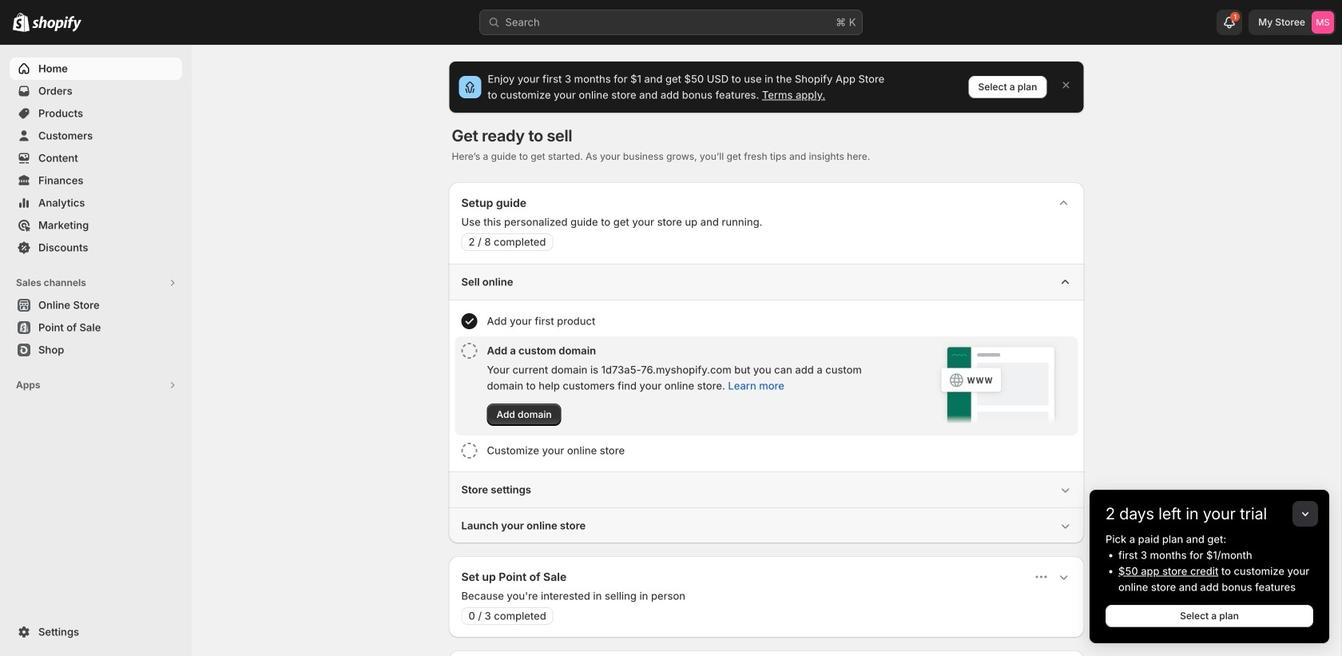 Task type: locate. For each thing, give the bounding box(es) containing it.
mark add your first product as not done image
[[462, 313, 478, 329]]

sell online group
[[449, 264, 1085, 472]]

1 horizontal spatial shopify image
[[32, 16, 82, 32]]

add your first product group
[[455, 307, 1079, 336]]

add a custom domain group
[[455, 336, 1079, 436]]

guide categories group
[[449, 264, 1085, 543]]

shopify image
[[13, 13, 30, 32], [32, 16, 82, 32]]



Task type: describe. For each thing, give the bounding box(es) containing it.
mark add a custom domain as done image
[[462, 343, 478, 359]]

my storee image
[[1312, 11, 1335, 34]]

setup guide region
[[449, 182, 1085, 543]]

mark customize your online store as done image
[[462, 443, 478, 459]]

0 horizontal spatial shopify image
[[13, 13, 30, 32]]

customize your online store group
[[455, 436, 1079, 465]]



Task type: vqa. For each thing, say whether or not it's contained in the screenshot.
text box at the top of page
no



